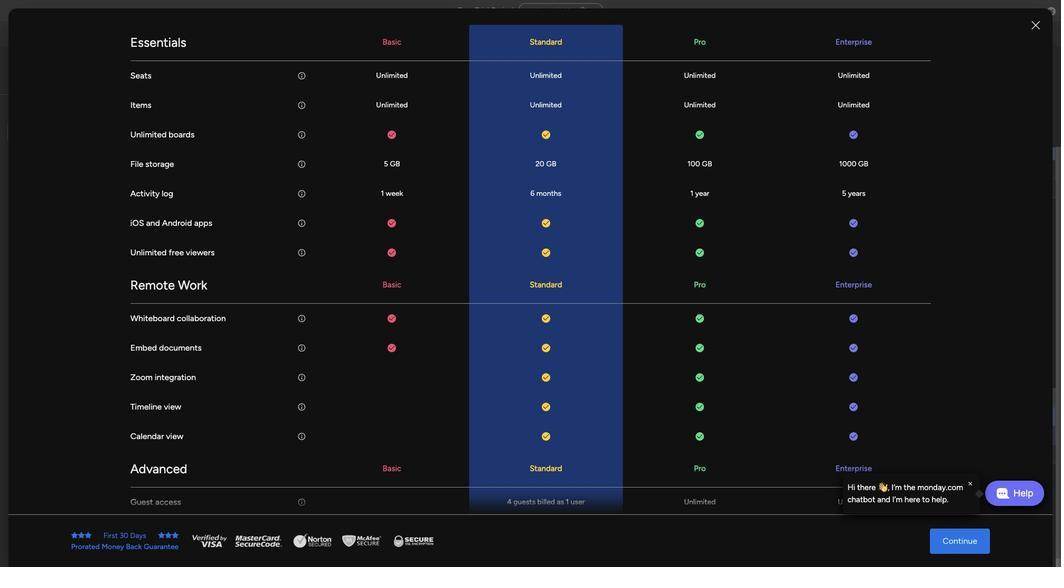 Task type: vqa. For each thing, say whether or not it's contained in the screenshot.
Without a date /
yes



Task type: describe. For each thing, give the bounding box(es) containing it.
remove image
[[1042, 548, 1050, 557]]

monday.com
[[918, 483, 963, 492]]

view
[[907, 484, 923, 492]]

search board
[[859, 508, 903, 517]]

title
[[718, 166, 732, 174]]

2 to- from the top
[[697, 413, 708, 421]]

items inside next week / 0 items
[[242, 299, 260, 308]]

dialog containing hi there 👋,  i'm the monday.com
[[843, 473, 980, 514]]

project
[[185, 393, 209, 402]]

see plans
[[184, 29, 216, 38]]

start from scratch
[[574, 166, 634, 175]]

0 vertical spatial item
[[880, 155, 895, 164]]

customize
[[397, 109, 433, 118]]

gb for 100 gb
[[702, 160, 712, 169]]

help.
[[932, 495, 949, 504]]

cell up previous
[[918, 383, 931, 392]]

previous
[[900, 408, 928, 417]]

mastercard secure code image
[[232, 533, 285, 549]]

gb for 1000 gb
[[858, 160, 869, 169]]

standard for remote work
[[530, 280, 562, 290]]

assess
[[171, 431, 194, 440]]

4
[[507, 498, 512, 507]]

1 left year
[[691, 189, 694, 198]]

2 to-do from the top
[[697, 413, 716, 421]]

do for project 3
[[708, 129, 716, 137]]

today
[[177, 220, 207, 233]]

ios and android apps
[[130, 218, 212, 228]]

gb for 20 gb
[[546, 160, 556, 169]]

remote work
[[130, 277, 207, 293]]

5 years
[[842, 189, 866, 198]]

completed
[[697, 394, 732, 402]]

6 months
[[531, 189, 562, 198]]

item 1
[[171, 166, 191, 175]]

boards
[[169, 129, 195, 139]]

open
[[859, 484, 877, 492]]

documents
[[159, 343, 202, 353]]

v2 shortcuts command image
[[1010, 507, 1022, 519]]

trial
[[475, 6, 489, 15]]

add
[[179, 184, 192, 193]]

next week / 0 items
[[177, 296, 260, 309]]

close item page
[[859, 155, 913, 164]]

quick search
[[859, 130, 903, 139]]

calendar view
[[130, 431, 183, 441]]

old project
[[171, 393, 209, 402]]

1 vertical spatial item
[[171, 166, 186, 175]]

to- for project 3
[[697, 129, 708, 137]]

whiteboard collaboration
[[130, 313, 226, 323]]

view for timeline view
[[164, 402, 181, 412]]

0 vertical spatial help
[[1014, 487, 1034, 499]]

guarantee
[[144, 542, 179, 551]]

guest
[[130, 497, 153, 507]]

zoom
[[130, 372, 153, 382]]

👋,
[[878, 483, 890, 492]]

to-do for assess old project's progress
[[697, 432, 716, 440]]

embed documents
[[130, 343, 202, 353]]

0 horizontal spatial and
[[146, 218, 160, 228]]

hi there 👋,  i'm the monday.com chatbot and i'm here to help.
[[848, 483, 963, 504]]

content for edit cell content
[[888, 433, 916, 442]]

work
[[85, 27, 104, 40]]

id: 302390365
[[990, 548, 1039, 557]]

down
[[891, 282, 910, 291]]

/ left 0
[[228, 296, 233, 309]]

integration
[[155, 372, 196, 382]]

dapulse close image
[[1047, 6, 1056, 17]]

progress
[[238, 431, 267, 440]]

activity
[[130, 188, 160, 198]]

ssl encrypted image
[[387, 533, 440, 549]]

group title
[[697, 166, 732, 174]]

timeline
[[130, 402, 162, 412]]

group for group
[[714, 106, 735, 115]]

weaknesses
[[246, 412, 285, 421]]

5 gb
[[384, 160, 400, 169]]

zoom integration
[[130, 372, 196, 382]]

shortcuts
[[903, 63, 946, 74]]

1000
[[839, 160, 857, 169]]

cell right previous
[[930, 408, 943, 417]]

scratch
[[610, 166, 634, 175]]

there
[[857, 483, 876, 492]]

year
[[695, 189, 709, 198]]

0 horizontal spatial next
[[177, 296, 198, 309]]

hide done items
[[322, 109, 376, 118]]

1000 gb
[[839, 160, 869, 169]]

v2 shortcuts f image
[[1024, 507, 1036, 519]]

week for next
[[201, 296, 226, 309]]

/ right the today
[[210, 220, 215, 233]]

enterprise for essentials
[[836, 38, 872, 47]]

button padding image
[[1031, 20, 1041, 31]]

management
[[106, 27, 164, 40]]

date
[[864, 106, 879, 115]]

strengths
[[199, 412, 230, 421]]

group for group title
[[697, 166, 717, 174]]

1 down 5 gb
[[381, 189, 384, 198]]

navigate left
[[859, 332, 904, 341]]

content for clear cell content
[[892, 459, 920, 468]]

years
[[848, 189, 866, 198]]

advanced
[[130, 461, 187, 476]]

whiteboard
[[130, 313, 175, 323]]

mcafee secure image
[[341, 533, 383, 549]]

0 vertical spatial items
[[358, 109, 376, 118]]

1 vertical spatial help
[[981, 541, 1000, 551]]

0 vertical spatial help button
[[985, 481, 1044, 506]]

3
[[197, 128, 201, 137]]

dapulse rightstroke image
[[579, 7, 586, 15]]

edit
[[859, 433, 872, 442]]

1 horizontal spatial and
[[232, 412, 244, 421]]

identify
[[171, 412, 197, 421]]

pro for advanced
[[694, 464, 706, 474]]

without
[[177, 372, 215, 385]]

project
[[171, 128, 195, 137]]

upgrade now
[[535, 6, 579, 15]]

work for my work
[[186, 61, 229, 85]]

to
[[922, 495, 930, 504]]

1 vertical spatial help button
[[972, 537, 1009, 555]]

id: 302390365 element
[[986, 546, 1053, 559]]

file storage
[[130, 159, 174, 169]]

1 vertical spatial i'm
[[892, 495, 903, 504]]

302390365
[[1001, 548, 1039, 557]]

free trial period
[[458, 6, 514, 15]]

enterprise for remote work
[[836, 280, 872, 290]]

1 vertical spatial next
[[900, 383, 916, 392]]

0 vertical spatial search
[[880, 130, 903, 139]]

later
[[177, 334, 201, 347]]

navigate for navigate left
[[859, 332, 889, 341]]

standard for advanced
[[530, 464, 562, 474]]

pro for essentials
[[694, 38, 706, 47]]

2 star image from the left
[[78, 532, 85, 539]]

unlimited boards
[[130, 129, 195, 139]]

2 do from the top
[[708, 413, 716, 421]]

1 up the + add item at top left
[[188, 166, 191, 175]]

work for remote work
[[178, 277, 207, 293]]

apps
[[194, 218, 212, 228]]



Task type: locate. For each thing, give the bounding box(es) containing it.
view down identify
[[166, 431, 183, 441]]

5 navigate from the top
[[859, 408, 889, 417]]

4 star image from the left
[[165, 532, 172, 539]]

2 vertical spatial to-do
[[697, 432, 716, 440]]

navigate left up
[[859, 307, 889, 316]]

3 basic from the top
[[383, 464, 401, 474]]

item up + at top
[[171, 166, 186, 175]]

2 vertical spatial do
[[708, 432, 716, 440]]

star image
[[71, 532, 78, 539], [78, 532, 85, 539], [85, 532, 92, 539], [165, 532, 172, 539]]

first
[[103, 531, 118, 540]]

page
[[896, 155, 913, 164]]

to-do
[[697, 129, 716, 137], [697, 413, 716, 421], [697, 432, 716, 440]]

1 pro from the top
[[694, 38, 706, 47]]

basic for remote work
[[383, 280, 401, 290]]

help right continue
[[981, 541, 1000, 551]]

work management
[[85, 27, 164, 40]]

free
[[458, 6, 473, 15]]

0 vertical spatial do
[[708, 129, 716, 137]]

next up previous
[[900, 383, 916, 392]]

1 vertical spatial view
[[166, 431, 183, 441]]

1 vertical spatial to
[[891, 408, 899, 417]]

20
[[536, 160, 544, 169]]

and inside 'hi there 👋,  i'm the monday.com chatbot and i'm here to help.'
[[877, 495, 891, 504]]

0 vertical spatial work
[[186, 61, 229, 85]]

week down 5 gb
[[386, 189, 403, 198]]

1 year
[[691, 189, 709, 198]]

left
[[891, 332, 904, 341]]

id:
[[990, 548, 999, 557]]

edit cell content
[[859, 433, 916, 442]]

2 vertical spatial and
[[877, 495, 891, 504]]

1 vertical spatial do
[[708, 413, 716, 421]]

android
[[162, 218, 192, 228]]

hide
[[322, 109, 338, 118]]

navigate for navigate up
[[859, 307, 889, 316]]

items right done at top
[[358, 109, 376, 118]]

item up 28
[[880, 155, 895, 164]]

from
[[592, 166, 608, 175]]

2 vertical spatial enterprise
[[836, 464, 872, 474]]

0 vertical spatial to
[[891, 383, 899, 392]]

verified by visa image
[[191, 533, 228, 549]]

gb right 100
[[702, 160, 712, 169]]

identify strengths and weaknesses
[[171, 412, 285, 421]]

and right strengths
[[232, 412, 244, 421]]

view up identify
[[164, 402, 181, 412]]

pro for remote work
[[694, 280, 706, 290]]

basic for essentials
[[383, 38, 401, 47]]

i'm down column
[[892, 495, 903, 504]]

view for calendar view
[[166, 431, 183, 441]]

+
[[172, 184, 177, 193]]

0 vertical spatial and
[[146, 218, 160, 228]]

/ right date
[[251, 372, 256, 385]]

hi
[[848, 483, 855, 492]]

close down nov
[[859, 181, 878, 190]]

0 horizontal spatial help
[[981, 541, 1000, 551]]

gb for 5 gb
[[390, 160, 400, 169]]

search right quick
[[880, 130, 903, 139]]

1 standard from the top
[[530, 38, 562, 47]]

2 basic from the top
[[383, 280, 401, 290]]

enterprise up keyboard
[[836, 38, 872, 47]]

timeline view
[[130, 402, 181, 412]]

1 horizontal spatial item
[[194, 184, 209, 193]]

2 to from the top
[[891, 408, 899, 417]]

and down the 👋, at the bottom right of the page
[[877, 495, 891, 504]]

help up v2 shortcuts f icon
[[1014, 487, 1034, 499]]

2 vertical spatial basic
[[383, 464, 401, 474]]

2 vertical spatial item
[[194, 184, 209, 193]]

100 gb
[[688, 160, 712, 169]]

0 vertical spatial to-
[[697, 129, 708, 137]]

1 gb from the left
[[390, 160, 400, 169]]

group
[[714, 106, 735, 115], [697, 166, 717, 174]]

None search field
[[200, 105, 299, 122]]

0 vertical spatial view
[[164, 402, 181, 412]]

navigate up navigate to previous cell at the right
[[859, 383, 889, 392]]

enterprise for advanced
[[836, 464, 872, 474]]

1 horizontal spatial help
[[1014, 487, 1034, 499]]

3 enterprise from the top
[[836, 464, 872, 474]]

5 left the 'years'
[[842, 189, 846, 198]]

file
[[130, 159, 143, 169]]

old
[[171, 393, 183, 402]]

nov 28
[[860, 166, 883, 174]]

free
[[169, 247, 184, 257]]

close for close dialogs
[[859, 181, 878, 190]]

2 vertical spatial standard
[[530, 464, 562, 474]]

1 vertical spatial enterprise
[[836, 280, 872, 290]]

/
[[210, 220, 215, 233], [228, 296, 233, 309], [204, 334, 208, 347], [251, 372, 256, 385]]

1 right as
[[566, 498, 569, 507]]

work
[[186, 61, 229, 85], [178, 277, 207, 293]]

cell
[[918, 383, 931, 392], [930, 408, 943, 417], [874, 433, 887, 442], [878, 459, 891, 468]]

navigate for navigate to next cell
[[859, 383, 889, 392]]

1 vertical spatial standard
[[530, 280, 562, 290]]

3 navigate from the top
[[859, 332, 889, 341]]

1 vertical spatial group
[[697, 166, 717, 174]]

4 guests billed as 1 user
[[507, 498, 585, 507]]

0 vertical spatial basic
[[383, 38, 401, 47]]

1 navigate from the top
[[859, 282, 889, 291]]

dialogs
[[880, 181, 904, 190]]

2 star image from the left
[[172, 532, 179, 539]]

prorated money back guarantee
[[71, 542, 179, 551]]

today /
[[177, 220, 217, 233]]

3 to- from the top
[[697, 432, 708, 440]]

1 to- from the top
[[697, 129, 708, 137]]

work up next week / 0 items
[[178, 277, 207, 293]]

1 vertical spatial to-
[[697, 413, 708, 421]]

2 vertical spatial pro
[[694, 464, 706, 474]]

keyboard
[[859, 63, 901, 74]]

search down chatbot
[[859, 508, 882, 517]]

4 gb from the left
[[858, 160, 869, 169]]

0 vertical spatial close
[[859, 155, 878, 164]]

0 vertical spatial 5
[[384, 160, 388, 169]]

basic for advanced
[[383, 464, 401, 474]]

next up whiteboard collaboration on the left bottom
[[177, 296, 198, 309]]

5 for 5 gb
[[384, 160, 388, 169]]

billed
[[538, 498, 555, 507]]

star image
[[158, 532, 165, 539], [172, 532, 179, 539]]

do
[[708, 129, 716, 137], [708, 413, 716, 421], [708, 432, 716, 440]]

close up nov
[[859, 155, 878, 164]]

gb right 20
[[546, 160, 556, 169]]

to for next
[[891, 383, 899, 392]]

content down navigate to previous cell at the right
[[888, 433, 916, 442]]

to up navigate to previous cell at the right
[[891, 383, 899, 392]]

and
[[146, 218, 160, 228], [232, 412, 244, 421], [877, 495, 891, 504]]

items
[[130, 100, 152, 110]]

continue button
[[930, 529, 990, 554]]

3 star image from the left
[[85, 532, 92, 539]]

5 for 5 years
[[842, 189, 846, 198]]

1 vertical spatial basic
[[383, 280, 401, 290]]

prorated
[[71, 542, 100, 551]]

0 vertical spatial next
[[177, 296, 198, 309]]

1 to-do from the top
[[697, 129, 716, 137]]

1 vertical spatial week
[[201, 296, 226, 309]]

greg robinson image
[[1032, 25, 1049, 42]]

/ right later
[[204, 334, 208, 347]]

100
[[688, 160, 700, 169]]

months
[[537, 189, 562, 198]]

v2 overdue deadline image
[[838, 127, 847, 137]]

navigate left left
[[859, 332, 889, 341]]

1 vertical spatial to-do
[[697, 413, 716, 421]]

my work
[[158, 61, 229, 85]]

2 vertical spatial to-
[[697, 432, 708, 440]]

log
[[162, 188, 173, 198]]

money
[[102, 542, 124, 551]]

1 vertical spatial work
[[178, 277, 207, 293]]

navigate
[[859, 282, 889, 291], [859, 307, 889, 316], [859, 332, 889, 341], [859, 383, 889, 392], [859, 408, 889, 417]]

20 gb
[[536, 160, 556, 169]]

0 vertical spatial to-do
[[697, 129, 716, 137]]

1 horizontal spatial star image
[[172, 532, 179, 539]]

5
[[384, 160, 388, 169], [842, 189, 846, 198]]

1 basic from the top
[[383, 38, 401, 47]]

1 vertical spatial content
[[892, 459, 920, 468]]

1 vertical spatial items
[[242, 299, 260, 308]]

3 to-do from the top
[[697, 432, 716, 440]]

28
[[875, 166, 883, 174]]

2 gb from the left
[[546, 160, 556, 169]]

3 do from the top
[[708, 432, 716, 440]]

storage
[[145, 159, 174, 169]]

1 vertical spatial search
[[859, 508, 882, 517]]

0 vertical spatial pro
[[694, 38, 706, 47]]

Filter dashboard by text search field
[[200, 105, 299, 122]]

2 standard from the top
[[530, 280, 562, 290]]

1 vertical spatial and
[[232, 412, 244, 421]]

gb
[[390, 160, 400, 169], [546, 160, 556, 169], [702, 160, 712, 169], [858, 160, 869, 169]]

to-do for project 3
[[697, 129, 716, 137]]

standard
[[530, 38, 562, 47], [530, 280, 562, 290], [530, 464, 562, 474]]

week up the collaboration
[[201, 296, 226, 309]]

see plans button
[[170, 26, 221, 42]]

to for previous
[[891, 408, 899, 417]]

system
[[859, 106, 888, 116]]

up
[[891, 307, 900, 316]]

1 to from the top
[[891, 383, 899, 392]]

option
[[0, 147, 134, 149]]

gb up 1 week
[[390, 160, 400, 169]]

my
[[158, 61, 182, 85]]

first 30 days
[[103, 531, 146, 540]]

gb right 1000
[[858, 160, 869, 169]]

items
[[358, 109, 376, 118], [242, 299, 260, 308]]

and right ios
[[146, 218, 160, 228]]

old
[[196, 431, 206, 440]]

0 horizontal spatial star image
[[158, 532, 165, 539]]

0 horizontal spatial items
[[242, 299, 260, 308]]

essentials
[[130, 35, 186, 50]]

period
[[491, 6, 514, 15]]

3 gb from the left
[[702, 160, 712, 169]]

0 horizontal spatial week
[[201, 296, 226, 309]]

without a date /
[[177, 372, 258, 385]]

navigate for navigate down
[[859, 282, 889, 291]]

1 horizontal spatial items
[[358, 109, 376, 118]]

1 horizontal spatial week
[[386, 189, 403, 198]]

cell right edit
[[874, 433, 887, 442]]

1 close from the top
[[859, 155, 878, 164]]

norton secured image
[[289, 533, 337, 549]]

0 vertical spatial i'm
[[892, 483, 902, 492]]

project's
[[208, 431, 237, 440]]

1 week
[[381, 189, 403, 198]]

1 vertical spatial 5
[[842, 189, 846, 198]]

viewers
[[186, 247, 215, 257]]

1 vertical spatial pro
[[694, 280, 706, 290]]

quick
[[859, 130, 878, 139]]

0 vertical spatial standard
[[530, 38, 562, 47]]

cell right clear
[[878, 459, 891, 468]]

week for 1
[[386, 189, 403, 198]]

2 horizontal spatial and
[[877, 495, 891, 504]]

close
[[859, 155, 878, 164], [859, 181, 878, 190]]

item
[[880, 155, 895, 164], [171, 166, 186, 175], [194, 184, 209, 193]]

2 close from the top
[[859, 181, 878, 190]]

enterprise up hi
[[836, 464, 872, 474]]

navigate for navigate to previous cell
[[859, 408, 889, 417]]

unlimited free viewers
[[130, 247, 215, 257]]

1 vertical spatial close
[[859, 181, 878, 190]]

i'm left the
[[892, 483, 902, 492]]

2 navigate from the top
[[859, 307, 889, 316]]

content up the
[[892, 459, 920, 468]]

3 pro from the top
[[694, 464, 706, 474]]

2 horizontal spatial item
[[880, 155, 895, 164]]

standard for essentials
[[530, 38, 562, 47]]

0 horizontal spatial 5
[[384, 160, 388, 169]]

chat bot icon image
[[996, 488, 1009, 499]]

chatbot
[[848, 495, 876, 504]]

do for assess old project's progress
[[708, 432, 716, 440]]

2 enterprise from the top
[[836, 280, 872, 290]]

dialog
[[843, 473, 980, 514]]

1 star image from the left
[[71, 532, 78, 539]]

enterprise up navigate up
[[836, 280, 872, 290]]

user
[[571, 498, 585, 507]]

close for close item page
[[859, 155, 878, 164]]

board
[[612, 106, 631, 115], [859, 258, 882, 268], [612, 372, 631, 381], [884, 508, 903, 517]]

access
[[155, 497, 181, 507]]

navigate down
[[859, 282, 910, 291]]

start
[[574, 166, 590, 175]]

items right 0
[[242, 299, 260, 308]]

date
[[226, 372, 248, 385]]

1 enterprise from the top
[[836, 38, 872, 47]]

5 up 1 week
[[384, 160, 388, 169]]

0 vertical spatial content
[[888, 433, 916, 442]]

0 vertical spatial group
[[714, 106, 735, 115]]

calendar
[[130, 431, 164, 441]]

1 horizontal spatial 5
[[842, 189, 846, 198]]

plans
[[199, 29, 216, 38]]

navigate up navigate up
[[859, 282, 889, 291]]

1 horizontal spatial next
[[900, 383, 916, 392]]

1 star image from the left
[[158, 532, 165, 539]]

0 horizontal spatial item
[[171, 166, 186, 175]]

back
[[126, 542, 142, 551]]

to- for assess old project's progress
[[697, 432, 708, 440]]

list box
[[0, 145, 134, 308]]

30
[[120, 531, 128, 540]]

to left previous
[[891, 408, 899, 417]]

item right add
[[194, 184, 209, 193]]

the
[[904, 483, 916, 492]]

2 pro from the top
[[694, 280, 706, 290]]

3 standard from the top
[[530, 464, 562, 474]]

0 vertical spatial week
[[386, 189, 403, 198]]

to
[[891, 383, 899, 392], [891, 408, 899, 417]]

0 vertical spatial enterprise
[[836, 38, 872, 47]]

1 do from the top
[[708, 129, 716, 137]]

work right my
[[186, 61, 229, 85]]

navigate up edit
[[859, 408, 889, 417]]

4 navigate from the top
[[859, 383, 889, 392]]



